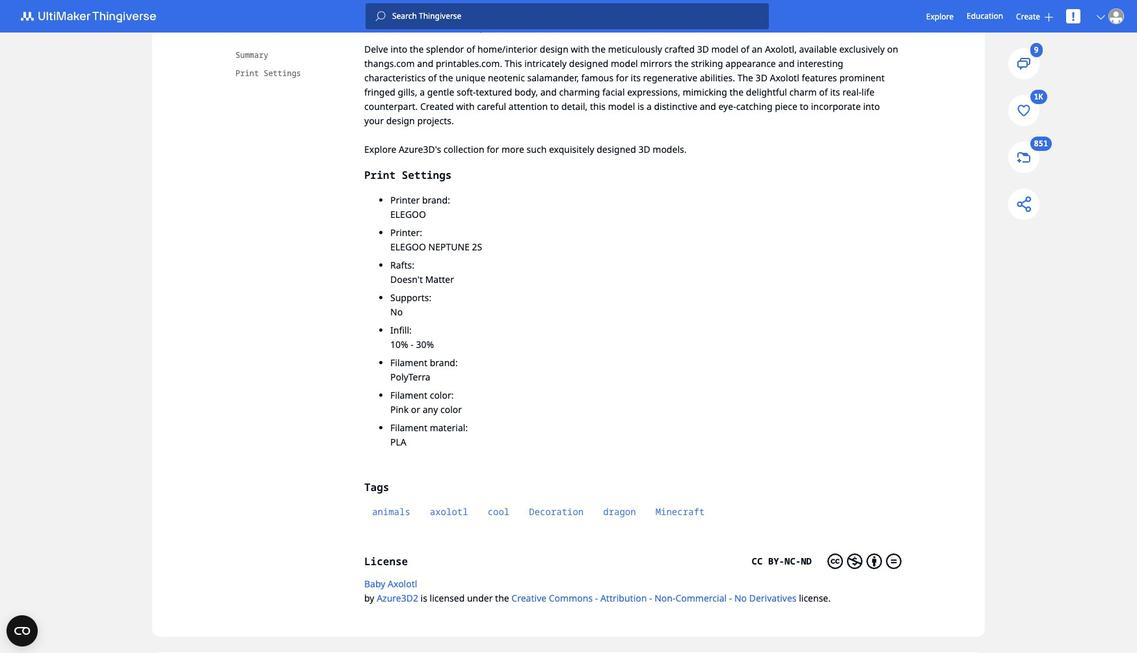 Task type: describe. For each thing, give the bounding box(es) containing it.
the
[[738, 72, 754, 84]]

1 to from the left
[[550, 100, 559, 113]]

2s
[[472, 241, 482, 253]]

2 elegoo from the top
[[390, 241, 426, 253]]

thangs.com
[[364, 57, 415, 70]]

0 horizontal spatial a
[[420, 86, 425, 98]]

baby axolotl by azure3d2 is licensed under the creative commons - attribution - non-commercial - no derivatives license.
[[364, 578, 831, 605]]

commons
[[549, 592, 593, 605]]

makerbot logo image
[[13, 8, 172, 24]]

animals
[[372, 506, 411, 518]]

printables.com.
[[436, 57, 502, 70]]

axolotl inside baby axolotl by azure3d2 is licensed under the creative commons - attribution - non-commercial - no derivatives license.
[[388, 578, 417, 590]]

attention
[[509, 100, 548, 113]]

facial
[[603, 86, 625, 98]]

striking
[[691, 57, 723, 70]]

explore button
[[927, 11, 954, 22]]

available
[[799, 43, 837, 55]]

attribution
[[601, 592, 647, 605]]

1 vertical spatial a
[[647, 100, 652, 113]]

neptune
[[429, 241, 470, 253]]

0 horizontal spatial into
[[391, 43, 407, 55]]

counterpart.
[[364, 100, 418, 113]]

1 horizontal spatial design
[[540, 43, 569, 55]]

10%
[[390, 338, 408, 351]]

appearance
[[726, 57, 776, 70]]

! link
[[1067, 8, 1081, 24]]

gentle
[[427, 86, 454, 98]]

nd
[[801, 555, 812, 567]]

abilities.
[[700, 72, 735, 84]]

or
[[411, 403, 420, 416]]

0 horizontal spatial with
[[456, 100, 475, 113]]

such
[[527, 143, 547, 156]]

the up the famous
[[592, 43, 606, 55]]

detail,
[[562, 100, 588, 113]]

0 horizontal spatial for
[[487, 143, 499, 156]]

non-
[[655, 592, 676, 605]]

careful
[[477, 100, 506, 113]]

neotenic
[[488, 72, 525, 84]]

summary button
[[236, 48, 333, 62]]

and down 'salamander,'
[[541, 86, 557, 98]]

2 to from the left
[[800, 100, 809, 113]]

any
[[423, 403, 438, 416]]

Search Thingiverse text field
[[386, 11, 769, 21]]

printer brand : elegoo printer : elegoo neptune 2s rafts : doesn't matter supports : no infill : 10% - 30% filament brand : polyterra filament color : pink or any color filament material : pla
[[390, 194, 482, 448]]

baby axolotl link
[[364, 578, 417, 590]]

2 vertical spatial model
[[608, 100, 635, 113]]

cool
[[488, 506, 510, 518]]

expressions,
[[627, 86, 681, 98]]

dragon
[[603, 506, 636, 518]]

the up gentle
[[439, 72, 453, 84]]

open widget image
[[7, 616, 38, 647]]

explore azure3d's collection for more such exquisitely designed 3d models.
[[364, 143, 687, 156]]

1 vertical spatial print
[[364, 168, 396, 182]]

1 vertical spatial model
[[611, 57, 638, 70]]

prominent
[[840, 72, 885, 84]]

2 printer from the top
[[390, 226, 420, 239]]

avatar image
[[1109, 8, 1124, 24]]

material
[[430, 422, 466, 434]]

cc
[[752, 555, 763, 567]]

meticulously
[[608, 43, 662, 55]]

no inside printer brand : elegoo printer : elegoo neptune 2s rafts : doesn't matter supports : no infill : 10% - 30% filament brand : polyterra filament color : pink or any color filament material : pla
[[390, 306, 403, 318]]

delve into the splendor of home/interior design with the meticulously crafted 3d model of an axolotl, available exclusively on thangs.com and printables.com. this intricately designed model mirrors the striking appearance and interesting characteristics of the unique neotenic salamander, famous for its regenerative abilities. the 3d axolotl features prominent fringed gills, a gentle soft-textured body, and charming facial expressions, mimicking the delightful charm of its real-life counterpart. created with careful attention to detail, this model is a distinctive and eye-catching piece to incorporate into your design projects.
[[364, 43, 901, 127]]

cool link
[[480, 502, 517, 523]]

no inside baby axolotl by azure3d2 is licensed under the creative commons - attribution - non-commercial - no derivatives license.
[[735, 592, 747, 605]]

minecraft link
[[648, 502, 713, 523]]

matter
[[425, 273, 454, 286]]

regenerative
[[643, 72, 698, 84]]

licenses:
[[418, 21, 457, 33]]

home/interior
[[478, 43, 538, 55]]

charming
[[559, 86, 600, 98]]

summary
[[236, 49, 268, 61]]

axolotl
[[430, 506, 468, 518]]

the left splendor
[[410, 43, 424, 55]]

this
[[505, 57, 522, 70]]

polyterra
[[390, 371, 430, 383]]

and down axolotl,
[[779, 57, 795, 70]]

real-
[[843, 86, 862, 98]]

incorporate
[[811, 100, 861, 113]]

salamander,
[[527, 72, 579, 84]]

1 horizontal spatial into
[[864, 100, 880, 113]]

9
[[1034, 45, 1039, 56]]

plusicon image
[[1045, 13, 1054, 21]]

supports
[[390, 292, 429, 304]]

characteristics
[[364, 72, 426, 84]]

explore for explore azure3d's collection for more such exquisitely designed 3d models.
[[364, 143, 396, 156]]

designed inside delve into the splendor of home/interior design with the meticulously crafted 3d model of an axolotl, available exclusively on thangs.com and printables.com. this intricately designed model mirrors the striking appearance and interesting characteristics of the unique neotenic salamander, famous for its regenerative abilities. the 3d axolotl features prominent fringed gills, a gentle soft-textured body, and charming facial expressions, mimicking the delightful charm of its real-life counterpart. created with careful attention to detail, this model is a distinctive and eye-catching piece to incorporate into your design projects.
[[569, 57, 609, 70]]

distinctive
[[654, 100, 698, 113]]

body,
[[515, 86, 538, 98]]

1 vertical spatial its
[[830, 86, 840, 98]]

creative
[[512, 592, 547, 605]]

azure3d's
[[399, 143, 441, 156]]

azure3d2
[[377, 592, 418, 605]]

1 vertical spatial settings
[[402, 168, 452, 182]]

catching
[[736, 100, 773, 113]]

exquisitely
[[549, 143, 595, 156]]

interesting
[[797, 57, 844, 70]]

print inside button
[[236, 68, 259, 79]]

1k
[[1034, 91, 1044, 102]]

more
[[502, 143, 524, 156]]

0 vertical spatial its
[[631, 72, 641, 84]]



Task type: locate. For each thing, give the bounding box(es) containing it.
0 horizontal spatial settings
[[264, 68, 301, 79]]

0 horizontal spatial 3d
[[639, 143, 651, 156]]

no
[[390, 306, 403, 318], [735, 592, 747, 605]]

1 horizontal spatial a
[[647, 100, 652, 113]]

is down expressions,
[[638, 100, 644, 113]]

0 horizontal spatial print
[[236, 68, 259, 79]]

!
[[1072, 8, 1075, 24]]

education
[[967, 10, 1004, 21]]

collection
[[444, 143, 485, 156]]

splendor
[[426, 43, 464, 55]]

- inside printer brand : elegoo printer : elegoo neptune 2s rafts : doesn't matter supports : no infill : 10% - 30% filament brand : polyterra filament color : pink or any color filament material : pla
[[411, 338, 414, 351]]

thangs.com/azure3d
[[459, 21, 547, 33]]

commercial inside baby axolotl by azure3d2 is licensed under the creative commons - attribution - non-commercial - no derivatives license.
[[676, 592, 727, 605]]

0 vertical spatial settings
[[264, 68, 301, 79]]

designed right exquisitely
[[597, 143, 636, 156]]

delve
[[364, 43, 388, 55]]

0 vertical spatial filament
[[390, 357, 428, 369]]

axolotl inside delve into the splendor of home/interior design with the meticulously crafted 3d model of an axolotl, available exclusively on thangs.com and printables.com. this intricately designed model mirrors the striking appearance and interesting characteristics of the unique neotenic salamander, famous for its regenerative abilities. the 3d axolotl features prominent fringed gills, a gentle soft-textured body, and charming facial expressions, mimicking the delightful charm of its real-life counterpart. created with careful attention to detail, this model is a distinctive and eye-catching piece to incorporate into your design projects.
[[770, 72, 800, 84]]

1 horizontal spatial print
[[364, 168, 396, 182]]

brand
[[422, 194, 448, 206], [430, 357, 455, 369]]

settings inside button
[[264, 68, 301, 79]]

3 filament from the top
[[390, 422, 428, 434]]

azure3d2 link
[[377, 592, 418, 605]]

into
[[391, 43, 407, 55], [864, 100, 880, 113]]

the inside baby axolotl by azure3d2 is licensed under the creative commons - attribution - non-commercial - no derivatives license.
[[495, 592, 509, 605]]

0 vertical spatial print
[[236, 68, 259, 79]]

1 elegoo from the top
[[390, 208, 426, 221]]

1 vertical spatial into
[[864, 100, 880, 113]]

into up the thangs.com
[[391, 43, 407, 55]]

under
[[467, 592, 493, 605]]

design up intricately
[[540, 43, 569, 55]]

filament up or
[[390, 389, 428, 402]]

settings down summary button at the left top of the page
[[264, 68, 301, 79]]

1 vertical spatial filament
[[390, 389, 428, 402]]

0 horizontal spatial commercial
[[364, 21, 416, 33]]

with down search thingiverse text box
[[571, 43, 589, 55]]

color
[[430, 389, 451, 402], [441, 403, 462, 416]]

- right commons
[[595, 592, 598, 605]]

for up facial on the right top
[[616, 72, 629, 84]]

-
[[411, 338, 414, 351], [595, 592, 598, 605], [649, 592, 652, 605], [729, 592, 732, 605]]

with down soft-
[[456, 100, 475, 113]]

1 vertical spatial design
[[386, 115, 415, 127]]

its up expressions,
[[631, 72, 641, 84]]

0 horizontal spatial its
[[631, 72, 641, 84]]

- left derivatives at the bottom right of the page
[[729, 592, 732, 605]]

intricately
[[525, 57, 567, 70]]

no left derivatives at the bottom right of the page
[[735, 592, 747, 605]]

filament
[[390, 357, 428, 369], [390, 389, 428, 402], [390, 422, 428, 434]]

into down life
[[864, 100, 880, 113]]

0 vertical spatial printer
[[390, 194, 420, 206]]

of left an
[[741, 43, 750, 55]]

30%
[[416, 338, 434, 351]]

0 horizontal spatial print settings
[[236, 68, 301, 79]]

1 horizontal spatial print settings
[[364, 168, 452, 182]]

0 vertical spatial print settings
[[236, 68, 301, 79]]

axolotl,
[[765, 43, 797, 55]]

to
[[550, 100, 559, 113], [800, 100, 809, 113]]

0 horizontal spatial no
[[390, 306, 403, 318]]

its
[[631, 72, 641, 84], [830, 86, 840, 98]]

designed up the famous
[[569, 57, 609, 70]]

axolotl up azure3d2
[[388, 578, 417, 590]]

printer down azure3d's
[[390, 194, 420, 206]]

3d left models.
[[639, 143, 651, 156]]

mimicking
[[683, 86, 727, 98]]

1 vertical spatial 3d
[[756, 72, 768, 84]]

color up any
[[430, 389, 451, 402]]

minecraft
[[656, 506, 705, 518]]

0 vertical spatial with
[[571, 43, 589, 55]]

1 vertical spatial color
[[441, 403, 462, 416]]

0 vertical spatial axolotl
[[770, 72, 800, 84]]

- left 30% at the left bottom of the page
[[411, 338, 414, 351]]

design down counterpart. on the top of the page
[[386, 115, 415, 127]]

1 vertical spatial brand
[[430, 357, 455, 369]]

to down charm
[[800, 100, 809, 113]]

1 horizontal spatial its
[[830, 86, 840, 98]]

printer up rafts
[[390, 226, 420, 239]]

2 filament from the top
[[390, 389, 428, 402]]

print settings down summary button at the left top of the page
[[236, 68, 301, 79]]

0 horizontal spatial to
[[550, 100, 559, 113]]

crafted
[[665, 43, 695, 55]]

1 vertical spatial explore
[[364, 143, 396, 156]]

explore left 'education' link at the top of the page
[[927, 11, 954, 22]]

- left non- in the bottom right of the page
[[649, 592, 652, 605]]

is inside delve into the splendor of home/interior design with the meticulously crafted 3d model of an axolotl, available exclusively on thangs.com and printables.com. this intricately designed model mirrors the striking appearance and interesting characteristics of the unique neotenic salamander, famous for its regenerative abilities. the 3d axolotl features prominent fringed gills, a gentle soft-textured body, and charming facial expressions, mimicking the delightful charm of its real-life counterpart. created with careful attention to detail, this model is a distinctive and eye-catching piece to incorporate into your design projects.
[[638, 100, 644, 113]]

1 vertical spatial axolotl
[[388, 578, 417, 590]]

pink
[[390, 403, 409, 416]]

0 horizontal spatial explore
[[364, 143, 396, 156]]

derivatives
[[749, 592, 797, 605]]

0 vertical spatial a
[[420, 86, 425, 98]]

decoration
[[529, 506, 584, 518]]

piece
[[775, 100, 798, 113]]

the down crafted
[[675, 57, 689, 70]]

create
[[1017, 11, 1041, 22]]

for inside delve into the splendor of home/interior design with the meticulously crafted 3d model of an axolotl, available exclusively on thangs.com and printables.com. this intricately designed model mirrors the striking appearance and interesting characteristics of the unique neotenic salamander, famous for its regenerative abilities. the 3d axolotl features prominent fringed gills, a gentle soft-textured body, and charming facial expressions, mimicking the delightful charm of its real-life counterpart. created with careful attention to detail, this model is a distinctive and eye-catching piece to incorporate into your design projects.
[[616, 72, 629, 84]]

2 vertical spatial filament
[[390, 422, 428, 434]]

this
[[590, 100, 606, 113]]

axolotl up delightful
[[770, 72, 800, 84]]

licensed
[[430, 592, 465, 605]]

0 vertical spatial commercial
[[364, 21, 416, 33]]

1 horizontal spatial explore
[[927, 11, 954, 22]]

its up incorporate
[[830, 86, 840, 98]]

is inside baby axolotl by azure3d2 is licensed under the creative commons - attribution - non-commercial - no derivatives license.
[[421, 592, 427, 605]]

print settings down azure3d's
[[364, 168, 452, 182]]

print down your
[[364, 168, 396, 182]]

1 horizontal spatial for
[[616, 72, 629, 84]]

color up 'material'
[[441, 403, 462, 416]]

1 horizontal spatial settings
[[402, 168, 452, 182]]

nc-
[[785, 555, 801, 567]]

0 vertical spatial color
[[430, 389, 451, 402]]

print settings
[[236, 68, 301, 79], [364, 168, 452, 182]]

dragon link
[[596, 502, 644, 523]]

print settings button
[[236, 66, 333, 81]]

of down features at right
[[819, 86, 828, 98]]

eye-
[[719, 100, 736, 113]]

settings down azure3d's
[[402, 168, 452, 182]]

to left the detail, in the top of the page
[[550, 100, 559, 113]]

0 vertical spatial for
[[616, 72, 629, 84]]

0 vertical spatial is
[[638, 100, 644, 113]]

soft-
[[457, 86, 476, 98]]

baby
[[364, 578, 386, 590]]

model down meticulously
[[611, 57, 638, 70]]

a
[[420, 86, 425, 98], [647, 100, 652, 113]]

0 horizontal spatial axolotl
[[388, 578, 417, 590]]

1 vertical spatial commercial
[[676, 592, 727, 605]]

axolotl link
[[422, 502, 476, 523]]

an
[[752, 43, 763, 55]]

unique
[[456, 72, 486, 84]]

explore down your
[[364, 143, 396, 156]]

delightful
[[746, 86, 787, 98]]

brand down 30% at the left bottom of the page
[[430, 357, 455, 369]]

1 vertical spatial print settings
[[364, 168, 452, 182]]

on
[[887, 43, 899, 55]]

0 vertical spatial designed
[[569, 57, 609, 70]]

1 filament from the top
[[390, 357, 428, 369]]

1 horizontal spatial no
[[735, 592, 747, 605]]

of up printables.com.
[[467, 43, 475, 55]]

commercial
[[364, 21, 416, 33], [676, 592, 727, 605]]

1 horizontal spatial axolotl
[[770, 72, 800, 84]]

is
[[638, 100, 644, 113], [421, 592, 427, 605]]

decoration link
[[521, 502, 592, 523]]

infill
[[390, 324, 409, 336]]

0 vertical spatial elegoo
[[390, 208, 426, 221]]

of up gentle
[[428, 72, 437, 84]]

search control image
[[375, 11, 386, 21]]

cc by-nc-nd
[[752, 555, 812, 567]]

1 horizontal spatial to
[[800, 100, 809, 113]]

3d up striking
[[697, 43, 709, 55]]

brand up 'neptune'
[[422, 194, 448, 206]]

1 horizontal spatial is
[[638, 100, 644, 113]]

0 vertical spatial brand
[[422, 194, 448, 206]]

the right under
[[495, 592, 509, 605]]

1 vertical spatial designed
[[597, 143, 636, 156]]

features
[[802, 72, 837, 84]]

a right gills, on the left
[[420, 86, 425, 98]]

projects.
[[417, 115, 454, 127]]

851
[[1034, 138, 1048, 149]]

0 vertical spatial model
[[712, 43, 739, 55]]

explore for explore button
[[927, 11, 954, 22]]

0 vertical spatial into
[[391, 43, 407, 55]]

creative commons - attribution - non-commercial - no derivatives link
[[512, 592, 797, 605]]

1 vertical spatial is
[[421, 592, 427, 605]]

0 vertical spatial 3d
[[697, 43, 709, 55]]

0 horizontal spatial design
[[386, 115, 415, 127]]

model down facial on the right top
[[608, 100, 635, 113]]

3d up delightful
[[756, 72, 768, 84]]

2 vertical spatial 3d
[[639, 143, 651, 156]]

0 vertical spatial design
[[540, 43, 569, 55]]

no up infill
[[390, 306, 403, 318]]

0 horizontal spatial is
[[421, 592, 427, 605]]

1 vertical spatial printer
[[390, 226, 420, 239]]

1 horizontal spatial 3d
[[697, 43, 709, 55]]

license.
[[799, 592, 831, 605]]

tags
[[364, 480, 389, 495]]

with
[[571, 43, 589, 55], [456, 100, 475, 113]]

the down the
[[730, 86, 744, 98]]

1 vertical spatial no
[[735, 592, 747, 605]]

model
[[712, 43, 739, 55], [611, 57, 638, 70], [608, 100, 635, 113]]

axolotl
[[770, 72, 800, 84], [388, 578, 417, 590]]

fringed
[[364, 86, 396, 98]]

0 vertical spatial explore
[[927, 11, 954, 22]]

print settings inside button
[[236, 68, 301, 79]]

1 vertical spatial for
[[487, 143, 499, 156]]

the
[[410, 43, 424, 55], [592, 43, 606, 55], [675, 57, 689, 70], [439, 72, 453, 84], [730, 86, 744, 98], [495, 592, 509, 605]]

designed
[[569, 57, 609, 70], [597, 143, 636, 156]]

and down mimicking
[[700, 100, 716, 113]]

education link
[[967, 9, 1004, 23]]

2 horizontal spatial 3d
[[756, 72, 768, 84]]

0 vertical spatial no
[[390, 306, 403, 318]]

1 horizontal spatial commercial
[[676, 592, 727, 605]]

print
[[236, 68, 259, 79], [364, 168, 396, 182]]

1 printer from the top
[[390, 194, 420, 206]]

for left more
[[487, 143, 499, 156]]

by
[[364, 592, 374, 605]]

explore
[[927, 11, 954, 22], [364, 143, 396, 156]]

1 horizontal spatial with
[[571, 43, 589, 55]]

and down splendor
[[417, 57, 434, 70]]

settings
[[264, 68, 301, 79], [402, 168, 452, 182]]

1 vertical spatial with
[[456, 100, 475, 113]]

model up striking
[[712, 43, 739, 55]]

is left licensed
[[421, 592, 427, 605]]

1 vertical spatial elegoo
[[390, 241, 426, 253]]

a down expressions,
[[647, 100, 652, 113]]

filament up pla
[[390, 422, 428, 434]]

license
[[364, 554, 408, 569]]

print down "summary" in the top left of the page
[[236, 68, 259, 79]]

filament up "polyterra"
[[390, 357, 428, 369]]

gills,
[[398, 86, 417, 98]]



Task type: vqa. For each thing, say whether or not it's contained in the screenshot.


